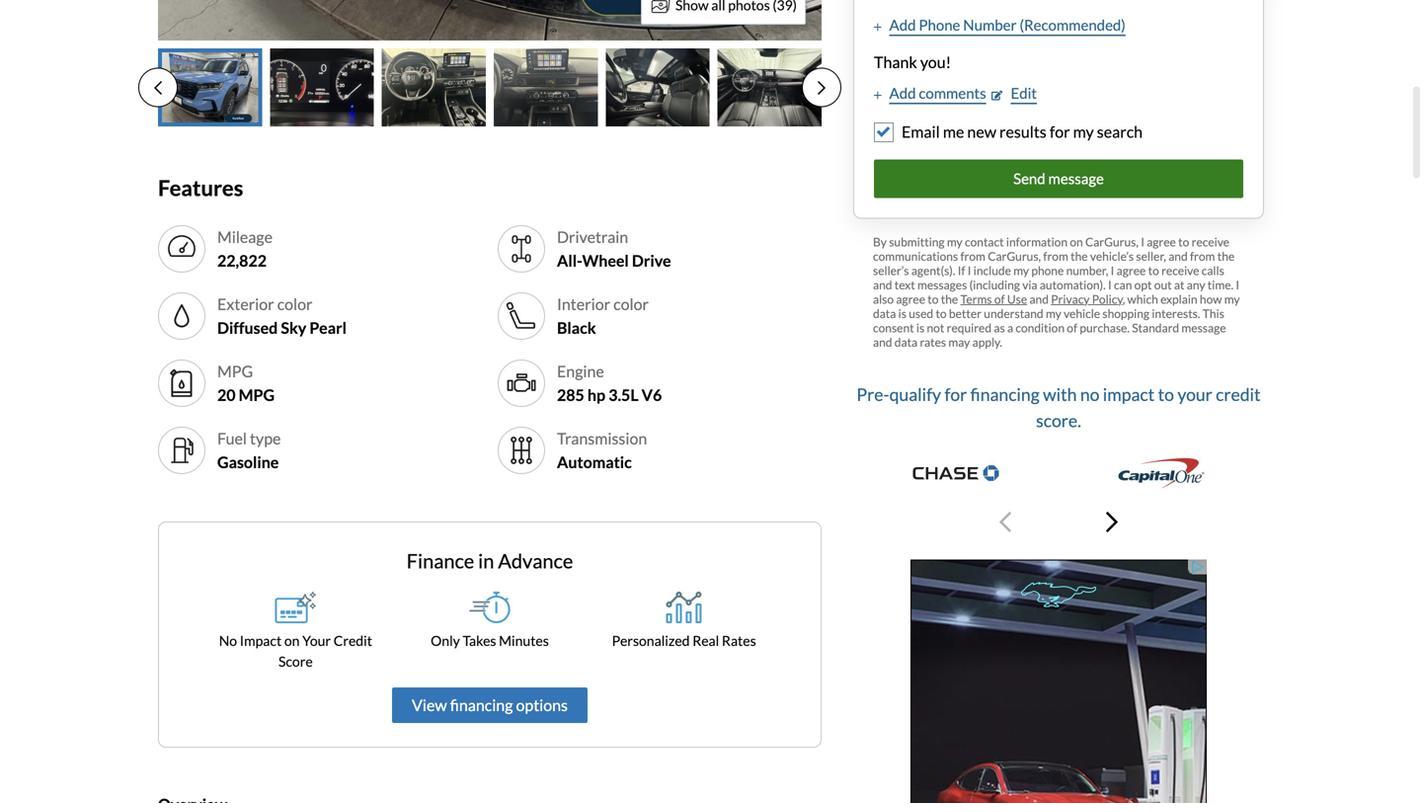 Task type: describe. For each thing, give the bounding box(es) containing it.
0 vertical spatial mpg
[[217, 362, 253, 381]]

diffused
[[217, 318, 278, 337]]

standard
[[1133, 320, 1180, 335]]

type
[[250, 429, 281, 448]]

edit button
[[992, 82, 1038, 104]]

gasoline
[[217, 453, 279, 472]]

number
[[964, 16, 1017, 34]]

add comments button
[[874, 82, 987, 104]]

to right seller,
[[1179, 234, 1190, 249]]

i right if
[[968, 263, 972, 277]]

phone
[[919, 16, 961, 34]]

chevron right image
[[1107, 510, 1118, 534]]

options
[[516, 696, 568, 715]]

0 horizontal spatial the
[[941, 292, 959, 306]]

thank you!
[[874, 52, 952, 72]]

engine image
[[506, 368, 538, 399]]

i right number,
[[1111, 263, 1115, 277]]

add comments
[[890, 84, 987, 102]]

impact
[[1103, 384, 1155, 405]]

exterior color image
[[166, 300, 198, 332]]

terms of use link
[[961, 292, 1028, 306]]

2 vertical spatial agree
[[897, 292, 926, 306]]

with
[[1043, 384, 1077, 405]]

20
[[217, 385, 236, 405]]

information
[[1007, 234, 1068, 249]]

rates
[[920, 335, 947, 349]]

apply.
[[973, 335, 1003, 349]]

minutes
[[499, 632, 549, 649]]

and inside , which explain how my data is used to better understand my vehicle shopping interests. this consent is not required as a condition of purchase. standard message and data rates may apply.
[[873, 335, 893, 349]]

transmission
[[557, 429, 647, 448]]

of inside , which explain how my data is used to better understand my vehicle shopping interests. this consent is not required as a condition of purchase. standard message and data rates may apply.
[[1067, 320, 1078, 335]]

v6
[[642, 385, 662, 405]]

better
[[949, 306, 982, 320]]

personalized real rates
[[612, 632, 757, 649]]

to inside , which explain how my data is used to better understand my vehicle shopping interests. this consent is not required as a condition of purchase. standard message and data rates may apply.
[[936, 306, 947, 320]]

terms
[[961, 292, 993, 306]]

advance
[[498, 549, 573, 573]]

drivetrain all-wheel drive
[[557, 227, 671, 270]]

(including
[[970, 277, 1021, 292]]

score.
[[1037, 410, 1082, 431]]

fuel
[[217, 429, 247, 448]]

view vehicle photo 6 image
[[718, 48, 822, 126]]

not
[[927, 320, 945, 335]]

only takes minutes
[[431, 632, 549, 649]]

message inside button
[[1049, 169, 1105, 187]]

used
[[909, 306, 934, 320]]

my up if
[[947, 234, 963, 249]]

0 horizontal spatial cargurus,
[[988, 249, 1042, 263]]

22,822
[[217, 251, 267, 270]]

my right the how
[[1225, 292, 1241, 306]]

all-
[[557, 251, 582, 270]]

1 horizontal spatial the
[[1071, 249, 1088, 263]]

wheel
[[582, 251, 629, 270]]

color for exterior color
[[277, 294, 313, 314]]

no
[[219, 632, 237, 649]]

color for interior color
[[614, 294, 649, 314]]

you!
[[921, 52, 952, 72]]

sky
[[281, 318, 307, 337]]

only
[[431, 632, 460, 649]]

engine 285 hp 3.5l v6
[[557, 362, 662, 405]]

by
[[873, 234, 887, 249]]

also
[[873, 292, 894, 306]]

how
[[1200, 292, 1223, 306]]

seller's
[[873, 263, 910, 277]]

qualify
[[890, 384, 942, 405]]

real
[[693, 632, 720, 649]]

1 horizontal spatial is
[[917, 320, 925, 335]]

and left 'text'
[[873, 277, 893, 292]]

messages
[[918, 277, 968, 292]]

0 vertical spatial for
[[1050, 122, 1071, 141]]

communications
[[873, 249, 959, 263]]

exterior color diffused sky pearl
[[217, 294, 347, 337]]

my left vehicle
[[1046, 306, 1062, 320]]

opt
[[1135, 277, 1153, 292]]

1 vertical spatial receive
[[1162, 263, 1200, 277]]

i right the vehicle's at right
[[1141, 234, 1145, 249]]

features
[[158, 175, 243, 201]]

number,
[[1067, 263, 1109, 277]]

interior color image
[[506, 300, 538, 332]]

edit image
[[992, 90, 1003, 100]]

privacy policy link
[[1052, 292, 1123, 306]]

condition
[[1016, 320, 1065, 335]]

add for add comments
[[890, 84, 916, 102]]

personalized
[[612, 632, 690, 649]]

automatic
[[557, 453, 632, 472]]

view
[[412, 696, 447, 715]]

0 vertical spatial agree
[[1147, 234, 1177, 249]]

comments
[[919, 84, 987, 102]]

policy
[[1093, 292, 1123, 306]]

view vehicle photo 5 image
[[606, 48, 710, 126]]

contact
[[965, 234, 1004, 249]]

thank
[[874, 52, 918, 72]]

send
[[1014, 169, 1046, 187]]

search
[[1098, 122, 1143, 141]]

0 horizontal spatial financing
[[450, 696, 513, 715]]

submitting
[[889, 234, 945, 249]]

purchase.
[[1080, 320, 1130, 335]]

0 horizontal spatial is
[[899, 306, 907, 320]]

via
[[1023, 277, 1038, 292]]

1 from from the left
[[961, 249, 986, 263]]

automation).
[[1040, 277, 1106, 292]]

send message button
[[874, 160, 1244, 198]]

next page image
[[818, 80, 826, 96]]

exterior
[[217, 294, 274, 314]]

score
[[279, 653, 313, 670]]

terms of use and privacy policy
[[961, 292, 1123, 306]]

shopping
[[1103, 306, 1150, 320]]



Task type: vqa. For each thing, say whether or not it's contained in the screenshot.
Automatic
yes



Task type: locate. For each thing, give the bounding box(es) containing it.
as
[[994, 320, 1006, 335]]

your
[[302, 632, 331, 649]]

mpg 20 mpg
[[217, 362, 275, 405]]

email
[[902, 122, 940, 141]]

receive up calls
[[1192, 234, 1230, 249]]

0 horizontal spatial for
[[945, 384, 968, 405]]

view vehicle photo 4 image
[[494, 48, 598, 126]]

which
[[1128, 292, 1159, 306]]

on up number,
[[1070, 234, 1084, 249]]

interior
[[557, 294, 611, 314]]

credit
[[334, 632, 372, 649]]

and right seller,
[[1169, 249, 1188, 263]]

1 horizontal spatial cargurus,
[[1086, 234, 1139, 249]]

email me new results for my search
[[902, 122, 1143, 141]]

include
[[974, 263, 1012, 277]]

color
[[277, 294, 313, 314], [614, 294, 649, 314]]

3.5l
[[609, 385, 639, 405]]

consent
[[873, 320, 915, 335]]

by submitting my contact information on cargurus, i agree to receive communications from cargurus, from the vehicle's seller, and from the seller's agent(s). if i include my phone number, i agree to receive calls and text messages (including via automation). i can opt out at any time. i also agree to the
[[873, 234, 1240, 306]]

0 horizontal spatial of
[[995, 292, 1005, 306]]

financing right view
[[450, 696, 513, 715]]

mileage image
[[166, 233, 198, 265]]

financing inside pre-qualify for financing with no impact to your credit score.
[[971, 384, 1040, 405]]

0 horizontal spatial agree
[[897, 292, 926, 306]]

pre-qualify for financing with no impact to your credit score. button
[[854, 373, 1265, 552]]

send message
[[1014, 169, 1105, 187]]

to right used
[[936, 306, 947, 320]]

pre-
[[857, 384, 890, 405]]

message down the how
[[1182, 320, 1227, 335]]

agree right also
[[897, 292, 926, 306]]

required
[[947, 320, 992, 335]]

add phone number (recommended)
[[890, 16, 1126, 34]]

on up score
[[284, 632, 300, 649]]

2 add from the top
[[890, 84, 916, 102]]

no impact on your credit score
[[219, 632, 372, 670]]

mpg up 20
[[217, 362, 253, 381]]

message right send
[[1049, 169, 1105, 187]]

cargurus, up via
[[988, 249, 1042, 263]]

from up (including
[[961, 249, 986, 263]]

impact
[[240, 632, 282, 649]]

agree up ','
[[1117, 263, 1146, 277]]

plus image
[[874, 90, 882, 100]]

mpg image
[[166, 368, 198, 399]]

0 vertical spatial message
[[1049, 169, 1105, 187]]

the up time.
[[1218, 249, 1235, 263]]

1 horizontal spatial message
[[1182, 320, 1227, 335]]

drivetrain image
[[506, 233, 538, 265]]

1 vertical spatial financing
[[450, 696, 513, 715]]

1 horizontal spatial for
[[1050, 122, 1071, 141]]

interests.
[[1152, 306, 1201, 320]]

my
[[1074, 122, 1095, 141], [947, 234, 963, 249], [1014, 263, 1030, 277], [1225, 292, 1241, 306], [1046, 306, 1062, 320]]

color inside interior color black
[[614, 294, 649, 314]]

to down agent(s). at the right
[[928, 292, 939, 306]]

and down also
[[873, 335, 893, 349]]

phone
[[1032, 263, 1064, 277]]

1 vertical spatial add
[[890, 84, 916, 102]]

on inside by submitting my contact information on cargurus, i agree to receive communications from cargurus, from the vehicle's seller, and from the seller's agent(s). if i include my phone number, i agree to receive calls and text messages (including via automation). i can opt out at any time. i also agree to the
[[1070, 234, 1084, 249]]

cargurus,
[[1086, 234, 1139, 249], [988, 249, 1042, 263]]

2 from from the left
[[1044, 249, 1069, 263]]

takes
[[463, 632, 496, 649]]

rates
[[722, 632, 757, 649]]

at
[[1175, 277, 1185, 292]]

for inside pre-qualify for financing with no impact to your credit score.
[[945, 384, 968, 405]]

receive up explain
[[1162, 263, 1200, 277]]

1 horizontal spatial financing
[[971, 384, 1040, 405]]

i left can
[[1109, 277, 1112, 292]]

my left phone
[[1014, 263, 1030, 277]]

hp
[[588, 385, 606, 405]]

2 horizontal spatial the
[[1218, 249, 1235, 263]]

message
[[1049, 169, 1105, 187], [1182, 320, 1227, 335]]

for right the "qualify"
[[945, 384, 968, 405]]

a
[[1008, 320, 1014, 335]]

, which explain how my data is used to better understand my vehicle shopping interests. this consent is not required as a condition of purchase. standard message and data rates may apply.
[[873, 292, 1241, 349]]

0 horizontal spatial color
[[277, 294, 313, 314]]

1 horizontal spatial from
[[1044, 249, 1069, 263]]

3 from from the left
[[1191, 249, 1216, 263]]

is left not
[[917, 320, 925, 335]]

0 vertical spatial receive
[[1192, 234, 1230, 249]]

transmission automatic
[[557, 429, 647, 472]]

fuel type image
[[166, 435, 198, 466]]

1 vertical spatial message
[[1182, 320, 1227, 335]]

understand
[[984, 306, 1044, 320]]

plus image
[[874, 22, 882, 32]]

explain
[[1161, 292, 1198, 306]]

tab list
[[138, 48, 842, 126]]

i
[[1141, 234, 1145, 249], [968, 263, 972, 277], [1111, 263, 1115, 277], [1109, 277, 1112, 292], [1236, 277, 1240, 292]]

chevron left image
[[1000, 510, 1012, 534]]

for right results
[[1050, 122, 1071, 141]]

add right plus image
[[890, 84, 916, 102]]

1 vertical spatial on
[[284, 632, 300, 649]]

finance in advance
[[407, 549, 573, 573]]

1 horizontal spatial agree
[[1117, 263, 1146, 277]]

pre-qualify for financing with no impact to your credit score.
[[857, 384, 1261, 431]]

0 vertical spatial data
[[873, 306, 897, 320]]

financing
[[971, 384, 1040, 405], [450, 696, 513, 715]]

view vehicle photo 1 image
[[158, 48, 262, 126]]

out
[[1155, 277, 1172, 292]]

vehicle's
[[1091, 249, 1134, 263]]

1 horizontal spatial color
[[614, 294, 649, 314]]

0 horizontal spatial message
[[1049, 169, 1105, 187]]

1 color from the left
[[277, 294, 313, 314]]

mpg right 20
[[239, 385, 275, 405]]

285
[[557, 385, 585, 405]]

results
[[1000, 122, 1047, 141]]

agree up out
[[1147, 234, 1177, 249]]

to left at
[[1149, 263, 1160, 277]]

,
[[1123, 292, 1126, 306]]

i right time.
[[1236, 277, 1240, 292]]

color inside exterior color diffused sky pearl
[[277, 294, 313, 314]]

2 color from the left
[[614, 294, 649, 314]]

1 vertical spatial data
[[895, 335, 918, 349]]

view financing options button
[[392, 688, 588, 723]]

on inside no impact on your credit score
[[284, 632, 300, 649]]

text
[[895, 277, 916, 292]]

1 vertical spatial agree
[[1117, 263, 1146, 277]]

my left the search on the right of the page
[[1074, 122, 1095, 141]]

is left used
[[899, 306, 907, 320]]

add for add phone number (recommended)
[[890, 16, 916, 34]]

drive
[[632, 251, 671, 270]]

black
[[557, 318, 596, 337]]

data left rates
[[895, 335, 918, 349]]

advertisement region
[[911, 560, 1207, 803]]

of left use
[[995, 292, 1005, 306]]

color right interior
[[614, 294, 649, 314]]

mpg
[[217, 362, 253, 381], [239, 385, 275, 405]]

no
[[1081, 384, 1100, 405]]

any
[[1187, 277, 1206, 292]]

2 horizontal spatial from
[[1191, 249, 1216, 263]]

1 horizontal spatial of
[[1067, 320, 1078, 335]]

0 vertical spatial financing
[[971, 384, 1040, 405]]

fuel type gasoline
[[217, 429, 281, 472]]

vehicle full photo image
[[158, 0, 822, 41]]

0 horizontal spatial from
[[961, 249, 986, 263]]

to
[[1179, 234, 1190, 249], [1149, 263, 1160, 277], [928, 292, 939, 306], [936, 306, 947, 320], [1159, 384, 1175, 405]]

view vehicle photo 2 image
[[270, 48, 374, 126]]

and right use
[[1030, 292, 1049, 306]]

the left terms
[[941, 292, 959, 306]]

color up sky
[[277, 294, 313, 314]]

prev page image
[[154, 80, 162, 96]]

pearl
[[310, 318, 347, 337]]

message inside , which explain how my data is used to better understand my vehicle shopping interests. this consent is not required as a condition of purchase. standard message and data rates may apply.
[[1182, 320, 1227, 335]]

me
[[943, 122, 965, 141]]

receive
[[1192, 234, 1230, 249], [1162, 263, 1200, 277]]

1 horizontal spatial on
[[1070, 234, 1084, 249]]

1 add from the top
[[890, 16, 916, 34]]

add right plus icon
[[890, 16, 916, 34]]

this
[[1203, 306, 1225, 320]]

transmission image
[[506, 435, 538, 466]]

data down 'text'
[[873, 306, 897, 320]]

of down privacy on the right of page
[[1067, 320, 1078, 335]]

the up automation).
[[1071, 249, 1088, 263]]

from up any
[[1191, 249, 1216, 263]]

to left the your
[[1159, 384, 1175, 405]]

agree
[[1147, 234, 1177, 249], [1117, 263, 1146, 277], [897, 292, 926, 306]]

privacy
[[1052, 292, 1090, 306]]

your
[[1178, 384, 1213, 405]]

1 vertical spatial of
[[1067, 320, 1078, 335]]

1 vertical spatial for
[[945, 384, 968, 405]]

financing left the with
[[971, 384, 1040, 405]]

0 vertical spatial of
[[995, 292, 1005, 306]]

and
[[1169, 249, 1188, 263], [873, 277, 893, 292], [1030, 292, 1049, 306], [873, 335, 893, 349]]

0 vertical spatial add
[[890, 16, 916, 34]]

in
[[478, 549, 494, 573]]

2 horizontal spatial agree
[[1147, 234, 1177, 249]]

view vehicle photo 3 image
[[382, 48, 486, 126]]

from up automation).
[[1044, 249, 1069, 263]]

credit
[[1216, 384, 1261, 405]]

0 horizontal spatial on
[[284, 632, 300, 649]]

to inside pre-qualify for financing with no impact to your credit score.
[[1159, 384, 1175, 405]]

cargurus, up number,
[[1086, 234, 1139, 249]]

1 vertical spatial mpg
[[239, 385, 275, 405]]

0 vertical spatial on
[[1070, 234, 1084, 249]]

time.
[[1208, 277, 1234, 292]]

seller,
[[1137, 249, 1167, 263]]



